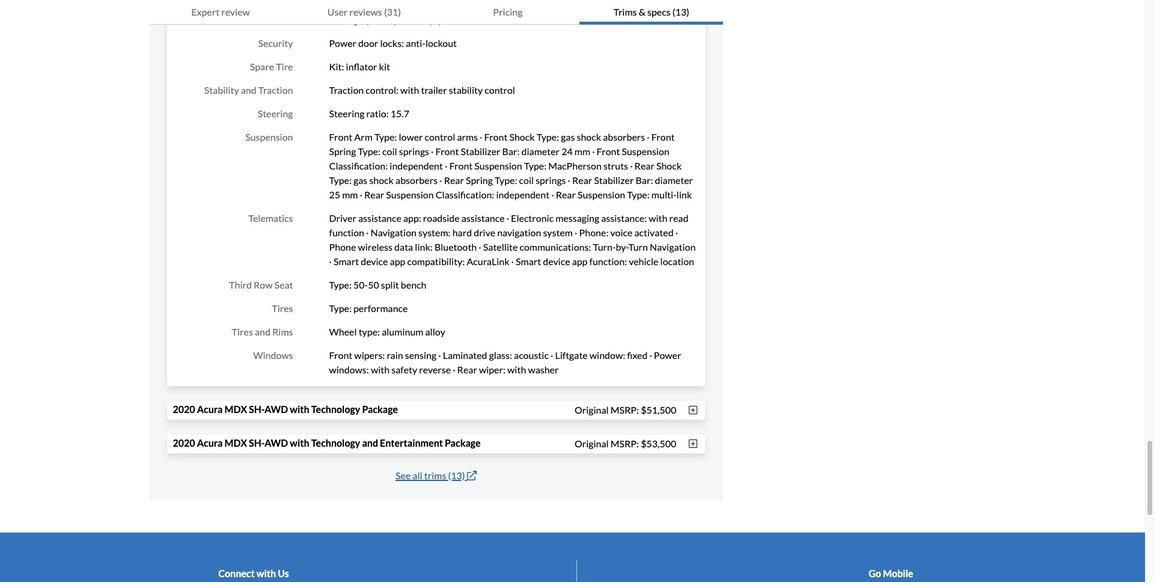 Task type: describe. For each thing, give the bounding box(es) containing it.
trims & specs (13)
[[614, 6, 690, 17]]

location
[[661, 256, 694, 267]]

bench
[[401, 279, 427, 290]]

type: left the 50-
[[329, 279, 352, 290]]

go mobile
[[869, 568, 914, 579]]

activated
[[635, 227, 674, 238]]

voice
[[611, 227, 633, 238]]

15.7
[[391, 108, 409, 119]]

rain
[[387, 349, 403, 361]]

lockout
[[426, 37, 457, 49]]

arms
[[457, 131, 478, 143]]

tire
[[276, 61, 293, 72]]

wireless
[[358, 241, 393, 253]]

1 horizontal spatial classification:
[[436, 189, 495, 200]]

trims & specs (13) tab
[[580, 0, 724, 25]]

control inside the front arm type: lower control arms · front shock type: gas shock absorbers · front spring type: coil springs · front stabilizer bar: diameter 24 mm · front suspension classification: independent · front suspension type: macpherson struts · rear shock type: gas shock absorbers · rear spring type: coil springs · rear stabilizer bar: diameter 25 mm · rear suspension classification: independent · rear suspension type: multi-link
[[425, 131, 455, 143]]

tab list containing expert review
[[149, 0, 724, 25]]

2 smart from the left
[[516, 256, 541, 267]]

expert
[[191, 6, 220, 17]]

reviews
[[350, 6, 382, 17]]

multi-
[[652, 189, 677, 200]]

1 vertical spatial gas
[[354, 174, 368, 186]]

alloy
[[425, 326, 445, 337]]

sh- for 2020 acura mdx sh-awd with technology and entertainment package
[[249, 437, 265, 449]]

front inside front wipers: rain sensing · laminated glass: acoustic · liftgate window: fixed · power windows: with safety reverse · rear wiper: with washer
[[329, 349, 353, 361]]

technology for and
[[311, 437, 360, 449]]

phone
[[329, 241, 356, 253]]

system
[[543, 227, 573, 238]]

front wipers: rain sensing · laminated glass: acoustic · liftgate window: fixed · power windows: with safety reverse · rear wiper: with washer
[[329, 349, 682, 375]]

1 vertical spatial diameter
[[655, 174, 693, 186]]

with left trailer
[[401, 84, 419, 96]]

suspension down stability and traction on the top left of the page
[[245, 131, 293, 143]]

1 horizontal spatial mm
[[575, 146, 591, 157]]

type: up wheel in the left of the page
[[329, 302, 352, 314]]

liftgate
[[555, 349, 588, 361]]

technology for package
[[311, 403, 360, 415]]

2 device from the left
[[543, 256, 570, 267]]

kit: inflator kit
[[329, 61, 390, 72]]

stability
[[204, 84, 239, 96]]

24
[[562, 146, 573, 157]]

plus square image
[[687, 405, 699, 415]]

entertainment
[[380, 437, 443, 449]]

1 traction from the left
[[258, 84, 293, 96]]

kit:
[[329, 61, 344, 72]]

1 horizontal spatial coil
[[519, 174, 534, 186]]

0 vertical spatial stabilizer
[[461, 146, 501, 157]]

2020 for 2020 acura mdx sh-awd with technology and entertainment package
[[173, 437, 195, 449]]

function:
[[590, 256, 627, 267]]

(13) for see all trims (13)
[[448, 470, 465, 481]]

rear right struts
[[635, 160, 655, 171]]

rear right 25
[[364, 189, 384, 200]]

connect with us
[[218, 568, 289, 579]]

0 horizontal spatial springs
[[399, 146, 429, 157]]

specs
[[648, 6, 671, 17]]

mdx for 2020 acura mdx sh-awd with technology package
[[225, 403, 247, 415]]

split
[[381, 279, 399, 290]]

expert review
[[191, 6, 250, 17]]

glass:
[[489, 349, 512, 361]]

turn
[[629, 241, 648, 253]]

stability and traction
[[204, 84, 293, 96]]

driver assistance app: roadside assistance · electronic messaging assistance: with read function · navigation system: hard drive navigation system · phone: voice activated · phone wireless data link: bluetooth · satellite communications: turn-by-turn navigation · smart device app compatibility: acuralink · smart device app function: vehicle location
[[329, 212, 696, 267]]

wiper:
[[479, 364, 506, 375]]

1 app from the left
[[390, 256, 405, 267]]

rear down macpherson
[[572, 174, 592, 186]]

spare tire
[[250, 61, 293, 72]]

type: up electronic
[[495, 174, 517, 186]]

wheel
[[329, 326, 357, 337]]

0 vertical spatial classification:
[[329, 160, 388, 171]]

external link image
[[467, 471, 477, 480]]

safety
[[392, 364, 417, 375]]

go
[[869, 568, 881, 579]]

read
[[670, 212, 689, 224]]

acuralink
[[467, 256, 510, 267]]

1 vertical spatial springs
[[536, 174, 566, 186]]

spare
[[250, 61, 274, 72]]

0 horizontal spatial absorbers
[[396, 174, 438, 186]]

1 vertical spatial mm
[[342, 189, 358, 200]]

struts
[[604, 160, 628, 171]]

plus square image
[[687, 439, 699, 449]]

trims
[[614, 6, 637, 17]]

data
[[394, 241, 413, 253]]

type: left macpherson
[[524, 160, 547, 171]]

with down the wipers:
[[371, 364, 390, 375]]

2020 acura mdx sh-awd with technology and entertainment package
[[173, 437, 481, 449]]

lower
[[399, 131, 423, 143]]

&
[[639, 6, 646, 17]]

suspension down arms
[[475, 160, 522, 171]]

1 horizontal spatial absorbers
[[603, 131, 645, 143]]

0 vertical spatial diameter
[[522, 146, 560, 157]]

original for original msrp: $53,500
[[575, 437, 609, 449]]

see all trims (13) link
[[396, 470, 477, 481]]

roadside
[[423, 212, 460, 224]]

kit
[[379, 61, 390, 72]]

phone:
[[579, 227, 609, 238]]

sensing
[[405, 349, 437, 361]]

app:
[[403, 212, 421, 224]]

50-
[[354, 279, 368, 290]]

with down acoustic
[[508, 364, 526, 375]]

pricing
[[493, 6, 523, 17]]

0 vertical spatial navigation
[[371, 227, 417, 238]]

locks:
[[380, 37, 404, 49]]

1 vertical spatial shock
[[657, 160, 682, 171]]

aluminum
[[382, 326, 424, 337]]

wipers:
[[354, 349, 385, 361]]

telematics
[[248, 212, 293, 224]]

0 vertical spatial power
[[329, 37, 357, 49]]

security
[[258, 37, 293, 49]]

type: right the 'arm'
[[375, 131, 397, 143]]

sh- for 2020 acura mdx sh-awd with technology package
[[249, 403, 265, 415]]

type:
[[359, 326, 380, 337]]

control:
[[366, 84, 399, 96]]

acoustic
[[514, 349, 549, 361]]

type: up macpherson
[[537, 131, 559, 143]]

0 vertical spatial independent
[[390, 160, 443, 171]]

system:
[[419, 227, 451, 238]]

third
[[229, 279, 252, 290]]

acura for 2020 acura mdx sh-awd with technology package
[[197, 403, 223, 415]]

hard
[[453, 227, 472, 238]]

rims
[[272, 326, 293, 337]]

function
[[329, 227, 364, 238]]

0 vertical spatial control
[[485, 84, 515, 96]]

assistance:
[[601, 212, 647, 224]]

rear up messaging
[[556, 189, 576, 200]]

suspension up struts
[[622, 146, 670, 157]]

1 smart from the left
[[334, 256, 359, 267]]

2 traction from the left
[[329, 84, 364, 96]]

macpherson
[[549, 160, 602, 171]]



Task type: locate. For each thing, give the bounding box(es) containing it.
device down wireless
[[361, 256, 388, 267]]

tires
[[272, 302, 293, 314], [232, 326, 253, 337]]

us
[[278, 568, 289, 579]]

2 technology from the top
[[311, 437, 360, 449]]

acura for 2020 acura mdx sh-awd with technology and entertainment package
[[197, 437, 223, 449]]

0 horizontal spatial classification:
[[329, 160, 388, 171]]

0 horizontal spatial spring
[[329, 146, 356, 157]]

technology
[[311, 403, 360, 415], [311, 437, 360, 449]]

1 vertical spatial sh-
[[249, 437, 265, 449]]

0 vertical spatial package
[[362, 403, 398, 415]]

absorbers up struts
[[603, 131, 645, 143]]

and for stability
[[241, 84, 257, 96]]

1 steering from the left
[[258, 108, 293, 119]]

independent down lower
[[390, 160, 443, 171]]

msrp: for $53,500
[[611, 437, 639, 449]]

stability
[[449, 84, 483, 96]]

0 vertical spatial shock
[[577, 131, 601, 143]]

0 horizontal spatial package
[[362, 403, 398, 415]]

with
[[401, 84, 419, 96], [649, 212, 668, 224], [371, 364, 390, 375], [508, 364, 526, 375], [290, 403, 309, 415], [290, 437, 309, 449], [257, 568, 276, 579]]

windows:
[[329, 364, 369, 375]]

2 vertical spatial and
[[362, 437, 378, 449]]

communications:
[[520, 241, 591, 253]]

diameter left 24
[[522, 146, 560, 157]]

1 vertical spatial power
[[654, 349, 682, 361]]

msrp: for $51,500
[[611, 404, 639, 415]]

package up entertainment
[[362, 403, 398, 415]]

shock up the multi-
[[657, 160, 682, 171]]

independent up electronic
[[496, 189, 550, 200]]

0 vertical spatial shock
[[510, 131, 535, 143]]

type:
[[375, 131, 397, 143], [537, 131, 559, 143], [358, 146, 381, 157], [524, 160, 547, 171], [329, 174, 352, 186], [495, 174, 517, 186], [627, 189, 650, 200], [329, 279, 352, 290], [329, 302, 352, 314]]

1 horizontal spatial bar:
[[636, 174, 653, 186]]

suspension up app:
[[386, 189, 434, 200]]

tires for tires
[[272, 302, 293, 314]]

awd for package
[[265, 403, 288, 415]]

0 vertical spatial and
[[241, 84, 257, 96]]

assistance up wireless
[[358, 212, 402, 224]]

1 vertical spatial control
[[425, 131, 455, 143]]

1 device from the left
[[361, 256, 388, 267]]

original up original msrp: $53,500 in the bottom of the page
[[575, 404, 609, 415]]

(13) right specs
[[673, 6, 690, 17]]

sh- down windows
[[249, 403, 265, 415]]

1 horizontal spatial power
[[654, 349, 682, 361]]

1 vertical spatial independent
[[496, 189, 550, 200]]

2020 acura mdx sh-awd with technology package
[[173, 403, 398, 415]]

0 horizontal spatial navigation
[[371, 227, 417, 238]]

1 horizontal spatial traction
[[329, 84, 364, 96]]

0 vertical spatial tires
[[272, 302, 293, 314]]

see
[[396, 470, 411, 481]]

2 acura from the top
[[197, 437, 223, 449]]

0 horizontal spatial stabilizer
[[461, 146, 501, 157]]

and left rims
[[255, 326, 271, 337]]

0 horizontal spatial app
[[390, 256, 405, 267]]

1 vertical spatial absorbers
[[396, 174, 438, 186]]

door
[[358, 37, 378, 49]]

1 vertical spatial navigation
[[650, 241, 696, 253]]

0 horizontal spatial assistance
[[358, 212, 402, 224]]

0 horizontal spatial independent
[[390, 160, 443, 171]]

original down original msrp: $51,500 at bottom
[[575, 437, 609, 449]]

0 vertical spatial spring
[[329, 146, 356, 157]]

1 vertical spatial tires
[[232, 326, 253, 337]]

navigation
[[371, 227, 417, 238], [650, 241, 696, 253]]

windows
[[253, 349, 293, 361]]

msrp: down original msrp: $51,500 at bottom
[[611, 437, 639, 449]]

gas up driver
[[354, 174, 368, 186]]

0 vertical spatial springs
[[399, 146, 429, 157]]

1 vertical spatial 2020
[[173, 437, 195, 449]]

0 vertical spatial mdx
[[225, 403, 247, 415]]

tires left rims
[[232, 326, 253, 337]]

steering ratio: 15.7
[[329, 108, 409, 119]]

device
[[361, 256, 388, 267], [543, 256, 570, 267]]

coil up electronic
[[519, 174, 534, 186]]

0 horizontal spatial tires
[[232, 326, 253, 337]]

washer
[[528, 364, 559, 375]]

traction control: with trailer stability control
[[329, 84, 515, 96]]

1 horizontal spatial control
[[485, 84, 515, 96]]

with inside driver assistance app: roadside assistance · electronic messaging assistance: with read function · navigation system: hard drive navigation system · phone: voice activated · phone wireless data link: bluetooth · satellite communications: turn-by-turn navigation · smart device app compatibility: acuralink · smart device app function: vehicle location
[[649, 212, 668, 224]]

with down 2020 acura mdx sh-awd with technology package
[[290, 437, 309, 449]]

shock up macpherson
[[577, 131, 601, 143]]

1 sh- from the top
[[249, 403, 265, 415]]

2 mdx from the top
[[225, 437, 247, 449]]

and left entertainment
[[362, 437, 378, 449]]

2 sh- from the top
[[249, 437, 265, 449]]

original msrp: $53,500
[[575, 437, 677, 449]]

steering
[[258, 108, 293, 119], [329, 108, 365, 119]]

coil down 15.7
[[382, 146, 397, 157]]

2 steering from the left
[[329, 108, 365, 119]]

power
[[329, 37, 357, 49], [654, 349, 682, 361]]

ratio:
[[366, 108, 389, 119]]

type: up 25
[[329, 174, 352, 186]]

absorbers up app:
[[396, 174, 438, 186]]

sh- down 2020 acura mdx sh-awd with technology package
[[249, 437, 265, 449]]

1 original from the top
[[575, 404, 609, 415]]

arm
[[354, 131, 373, 143]]

awd for and
[[265, 437, 288, 449]]

1 vertical spatial and
[[255, 326, 271, 337]]

compatibility:
[[407, 256, 465, 267]]

1 2020 from the top
[[173, 403, 195, 415]]

1 mdx from the top
[[225, 403, 247, 415]]

power inside front wipers: rain sensing · laminated glass: acoustic · liftgate window: fixed · power windows: with safety reverse · rear wiper: with washer
[[654, 349, 682, 361]]

and down spare
[[241, 84, 257, 96]]

with up activated on the right
[[649, 212, 668, 224]]

rear inside front wipers: rain sensing · laminated glass: acoustic · liftgate window: fixed · power windows: with safety reverse · rear wiper: with washer
[[457, 364, 477, 375]]

drive
[[474, 227, 496, 238]]

steering up the 'arm'
[[329, 108, 365, 119]]

spring down the 'arm'
[[329, 146, 356, 157]]

tires up rims
[[272, 302, 293, 314]]

springs down macpherson
[[536, 174, 566, 186]]

0 horizontal spatial shock
[[369, 174, 394, 186]]

smart down navigation
[[516, 256, 541, 267]]

shock
[[510, 131, 535, 143], [657, 160, 682, 171]]

springs down lower
[[399, 146, 429, 157]]

steering down stability and traction on the top left of the page
[[258, 108, 293, 119]]

1 vertical spatial original
[[575, 437, 609, 449]]

shock
[[577, 131, 601, 143], [369, 174, 394, 186]]

1 horizontal spatial smart
[[516, 256, 541, 267]]

1 horizontal spatial shock
[[577, 131, 601, 143]]

(31)
[[384, 6, 401, 17]]

1 assistance from the left
[[358, 212, 402, 224]]

navigation up data
[[371, 227, 417, 238]]

by-
[[616, 241, 629, 253]]

1 awd from the top
[[265, 403, 288, 415]]

type: left the multi-
[[627, 189, 650, 200]]

bar: up the multi-
[[636, 174, 653, 186]]

mdx for 2020 acura mdx sh-awd with technology and entertainment package
[[225, 437, 247, 449]]

1 vertical spatial shock
[[369, 174, 394, 186]]

gas up 24
[[561, 131, 575, 143]]

tires for tires and rims
[[232, 326, 253, 337]]

trims
[[424, 470, 446, 481]]

1 vertical spatial classification:
[[436, 189, 495, 200]]

smart
[[334, 256, 359, 267], [516, 256, 541, 267]]

1 horizontal spatial (13)
[[673, 6, 690, 17]]

0 vertical spatial original
[[575, 404, 609, 415]]

classification:
[[329, 160, 388, 171], [436, 189, 495, 200]]

0 vertical spatial sh-
[[249, 403, 265, 415]]

mm
[[575, 146, 591, 157], [342, 189, 358, 200]]

smart down phone at the top of the page
[[334, 256, 359, 267]]

(13) inside tab
[[673, 6, 690, 17]]

traction down kit:
[[329, 84, 364, 96]]

power up kit:
[[329, 37, 357, 49]]

25
[[329, 189, 340, 200]]

2 assistance from the left
[[462, 212, 505, 224]]

suspension
[[245, 131, 293, 143], [622, 146, 670, 157], [475, 160, 522, 171], [386, 189, 434, 200], [578, 189, 626, 200]]

assistance up drive on the top left of page
[[462, 212, 505, 224]]

stabilizer down arms
[[461, 146, 501, 157]]

1 horizontal spatial spring
[[466, 174, 493, 186]]

awd
[[265, 403, 288, 415], [265, 437, 288, 449]]

steering for steering
[[258, 108, 293, 119]]

0 horizontal spatial coil
[[382, 146, 397, 157]]

control left arms
[[425, 131, 455, 143]]

1 horizontal spatial device
[[543, 256, 570, 267]]

1 horizontal spatial springs
[[536, 174, 566, 186]]

0 horizontal spatial traction
[[258, 84, 293, 96]]

expert review tab
[[149, 0, 292, 25]]

with left us
[[257, 568, 276, 579]]

0 vertical spatial awd
[[265, 403, 288, 415]]

third row seat
[[229, 279, 293, 290]]

user reviews (31) tab
[[292, 0, 436, 25]]

navigation up location
[[650, 241, 696, 253]]

stabilizer down struts
[[594, 174, 634, 186]]

link
[[677, 189, 692, 200]]

2020
[[173, 403, 195, 415], [173, 437, 195, 449]]

1 vertical spatial msrp:
[[611, 437, 639, 449]]

1 horizontal spatial diameter
[[655, 174, 693, 186]]

1 technology from the top
[[311, 403, 360, 415]]

0 vertical spatial gas
[[561, 131, 575, 143]]

shock right arms
[[510, 131, 535, 143]]

0 horizontal spatial mm
[[342, 189, 358, 200]]

$51,500
[[641, 404, 677, 415]]

type: 50-50 split bench
[[329, 279, 427, 290]]

2 original from the top
[[575, 437, 609, 449]]

classification: up roadside
[[436, 189, 495, 200]]

1 vertical spatial technology
[[311, 437, 360, 449]]

control right stability
[[485, 84, 515, 96]]

2 2020 from the top
[[173, 437, 195, 449]]

seat
[[275, 279, 293, 290]]

app down data
[[390, 256, 405, 267]]

see all trims (13)
[[396, 470, 465, 481]]

awd down windows
[[265, 403, 288, 415]]

user
[[328, 6, 348, 17]]

0 vertical spatial (13)
[[673, 6, 690, 17]]

connect
[[218, 568, 255, 579]]

tab list
[[149, 0, 724, 25]]

1 vertical spatial stabilizer
[[594, 174, 634, 186]]

2 awd from the top
[[265, 437, 288, 449]]

0 vertical spatial 2020
[[173, 403, 195, 415]]

1 vertical spatial mdx
[[225, 437, 247, 449]]

row
[[254, 279, 273, 290]]

spring
[[329, 146, 356, 157], [466, 174, 493, 186]]

classification: down the 'arm'
[[329, 160, 388, 171]]

spring down arms
[[466, 174, 493, 186]]

0 horizontal spatial smart
[[334, 256, 359, 267]]

mobile
[[883, 568, 914, 579]]

0 horizontal spatial steering
[[258, 108, 293, 119]]

steering for steering ratio: 15.7
[[329, 108, 365, 119]]

msrp: up original msrp: $53,500 in the bottom of the page
[[611, 404, 639, 415]]

1 horizontal spatial stabilizer
[[594, 174, 634, 186]]

$53,500
[[641, 437, 677, 449]]

rear up roadside
[[444, 174, 464, 186]]

link:
[[415, 241, 433, 253]]

traction down spare tire
[[258, 84, 293, 96]]

1 vertical spatial acura
[[197, 437, 223, 449]]

1 horizontal spatial tires
[[272, 302, 293, 314]]

fixed
[[627, 349, 648, 361]]

0 vertical spatial mm
[[575, 146, 591, 157]]

1 horizontal spatial steering
[[329, 108, 365, 119]]

0 horizontal spatial gas
[[354, 174, 368, 186]]

1 horizontal spatial gas
[[561, 131, 575, 143]]

2020 for 2020 acura mdx sh-awd with technology package
[[173, 403, 195, 415]]

awd down 2020 acura mdx sh-awd with technology package
[[265, 437, 288, 449]]

1 vertical spatial spring
[[466, 174, 493, 186]]

1 horizontal spatial navigation
[[650, 241, 696, 253]]

0 horizontal spatial bar:
[[502, 146, 520, 157]]

window:
[[590, 349, 625, 361]]

app down communications: on the top of the page
[[572, 256, 588, 267]]

mm right 24
[[575, 146, 591, 157]]

type: performance
[[329, 302, 408, 314]]

shock down the 'arm'
[[369, 174, 394, 186]]

mm right 25
[[342, 189, 358, 200]]

1 vertical spatial awd
[[265, 437, 288, 449]]

0 vertical spatial absorbers
[[603, 131, 645, 143]]

coil
[[382, 146, 397, 157], [519, 174, 534, 186]]

rear down laminated
[[457, 364, 477, 375]]

(13) for trims & specs (13)
[[673, 6, 690, 17]]

0 vertical spatial coil
[[382, 146, 397, 157]]

reverse
[[419, 364, 451, 375]]

suspension down struts
[[578, 189, 626, 200]]

driver
[[329, 212, 357, 224]]

2 msrp: from the top
[[611, 437, 639, 449]]

1 horizontal spatial app
[[572, 256, 588, 267]]

1 horizontal spatial assistance
[[462, 212, 505, 224]]

satellite
[[483, 241, 518, 253]]

app
[[390, 256, 405, 267], [572, 256, 588, 267]]

0 vertical spatial technology
[[311, 403, 360, 415]]

1 horizontal spatial package
[[445, 437, 481, 449]]

1 msrp: from the top
[[611, 404, 639, 415]]

diameter up the multi-
[[655, 174, 693, 186]]

original for original msrp: $51,500
[[575, 404, 609, 415]]

0 vertical spatial bar:
[[502, 146, 520, 157]]

1 vertical spatial bar:
[[636, 174, 653, 186]]

type: down the 'arm'
[[358, 146, 381, 157]]

traction
[[258, 84, 293, 96], [329, 84, 364, 96]]

1 vertical spatial (13)
[[448, 470, 465, 481]]

original
[[575, 404, 609, 415], [575, 437, 609, 449]]

gas
[[561, 131, 575, 143], [354, 174, 368, 186]]

1 vertical spatial package
[[445, 437, 481, 449]]

0 horizontal spatial diameter
[[522, 146, 560, 157]]

0 vertical spatial acura
[[197, 403, 223, 415]]

wheel type: aluminum alloy
[[329, 326, 445, 337]]

0 vertical spatial msrp:
[[611, 404, 639, 415]]

(13) left external link image
[[448, 470, 465, 481]]

power right fixed
[[654, 349, 682, 361]]

diameter
[[522, 146, 560, 157], [655, 174, 693, 186]]

laminated
[[443, 349, 487, 361]]

with up 2020 acura mdx sh-awd with technology and entertainment package
[[290, 403, 309, 415]]

0 horizontal spatial shock
[[510, 131, 535, 143]]

pricing tab
[[436, 0, 580, 25]]

0 horizontal spatial device
[[361, 256, 388, 267]]

bar: left 24
[[502, 146, 520, 157]]

and for tires
[[255, 326, 271, 337]]

0 horizontal spatial (13)
[[448, 470, 465, 481]]

0 horizontal spatial power
[[329, 37, 357, 49]]

all
[[413, 470, 423, 481]]

front arm type: lower control arms · front shock type: gas shock absorbers · front spring type: coil springs · front stabilizer bar: diameter 24 mm · front suspension classification: independent · front suspension type: macpherson struts · rear shock type: gas shock absorbers · rear spring type: coil springs · rear stabilizer bar: diameter 25 mm · rear suspension classification: independent · rear suspension type: multi-link
[[329, 131, 693, 200]]

device down communications: on the top of the page
[[543, 256, 570, 267]]

package up external link image
[[445, 437, 481, 449]]

1 acura from the top
[[197, 403, 223, 415]]

and
[[241, 84, 257, 96], [255, 326, 271, 337], [362, 437, 378, 449]]

1 vertical spatial coil
[[519, 174, 534, 186]]

2 app from the left
[[572, 256, 588, 267]]

bar:
[[502, 146, 520, 157], [636, 174, 653, 186]]



Task type: vqa. For each thing, say whether or not it's contained in the screenshot.


